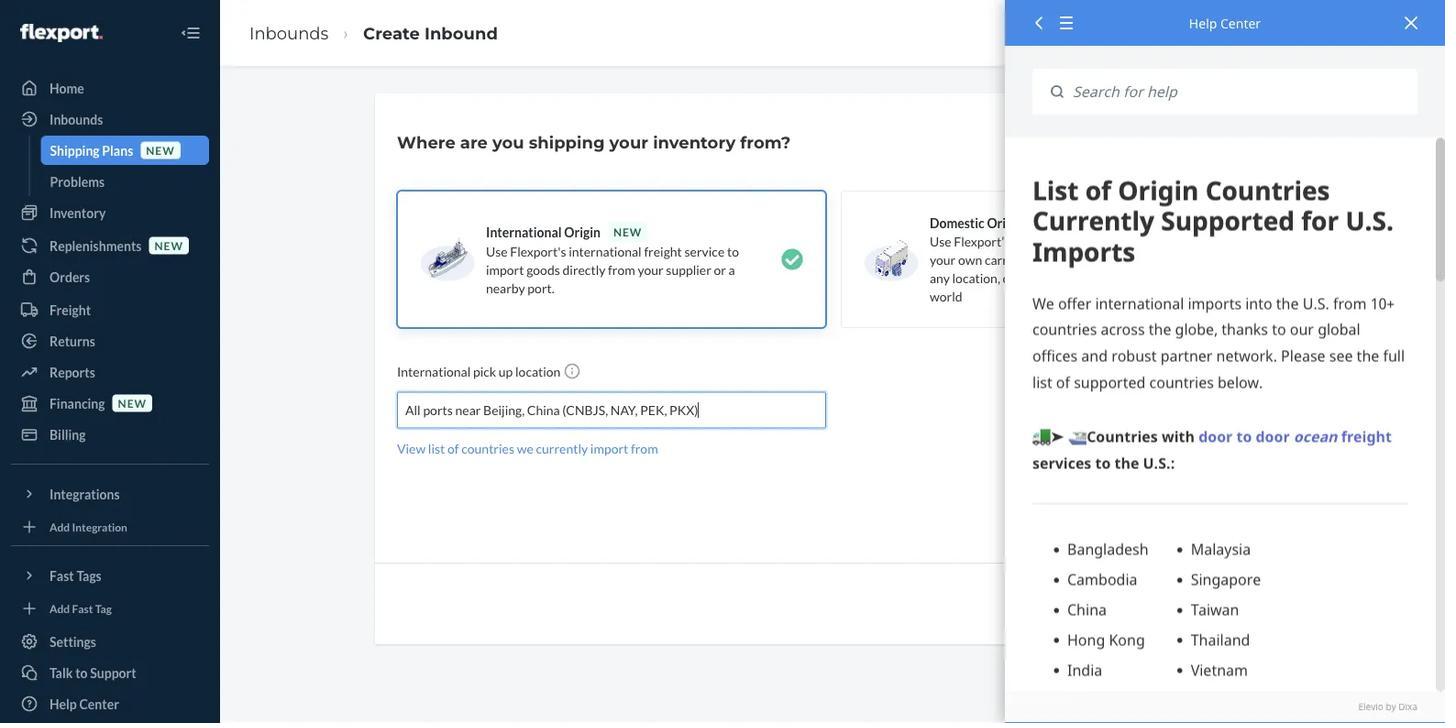 Task type: vqa. For each thing, say whether or not it's contained in the screenshot.
1st "Fees" from the left
no



Task type: describe. For each thing, give the bounding box(es) containing it.
are
[[460, 132, 488, 152]]

talk to support
[[50, 665, 136, 681]]

carrier
[[985, 252, 1023, 267]]

new for shipping plans
[[146, 143, 175, 157]]

flexport logo image
[[20, 24, 103, 42]]

help center link
[[11, 690, 209, 719]]

inventory
[[50, 205, 106, 221]]

view
[[397, 441, 426, 457]]

pick
[[473, 364, 496, 380]]

the
[[1181, 270, 1200, 286]]

shipping
[[50, 143, 100, 158]]

parcel
[[1043, 270, 1078, 286]]

freight
[[644, 244, 682, 259]]

talk
[[50, 665, 73, 681]]

use inside domestic origin use flexport's extensive us trucking network or your own carrier to inbound your products from any location, or ship parcel from anywhere in the world
[[930, 233, 952, 249]]

we
[[517, 441, 534, 457]]

flexport's
[[510, 244, 566, 259]]

new for international origin
[[614, 225, 642, 238]]

flexport's
[[954, 233, 1010, 249]]

from inside use flexport's international freight service to import goods directly from your supplier or a nearby port.
[[608, 262, 635, 277]]

where
[[397, 132, 456, 152]]

origin for domestic
[[987, 215, 1024, 231]]

any
[[930, 270, 950, 286]]

reports link
[[11, 358, 209, 387]]

0 horizontal spatial inbounds link
[[11, 105, 209, 134]]

orders link
[[11, 262, 209, 292]]

billing link
[[11, 420, 209, 449]]

help inside help center link
[[50, 697, 77, 712]]

1 vertical spatial inbounds
[[50, 111, 103, 127]]

by
[[1386, 701, 1396, 714]]

settings link
[[11, 627, 209, 657]]

in
[[1168, 270, 1179, 286]]

returns
[[50, 333, 95, 349]]

2 horizontal spatial or
[[1186, 233, 1199, 249]]

new for financing
[[118, 397, 147, 410]]

integrations button
[[11, 480, 209, 509]]

financing
[[50, 396, 105, 411]]

extensive
[[1012, 233, 1066, 249]]

support
[[90, 665, 136, 681]]

import for goods
[[486, 262, 524, 277]]

home
[[50, 80, 84, 96]]

ship
[[1018, 270, 1041, 286]]

view list of countries we currently import from
[[397, 441, 658, 457]]

currently
[[536, 441, 588, 457]]

your down trucking
[[1089, 252, 1114, 267]]

international for international pick up location
[[397, 364, 471, 380]]

from up the the
[[1169, 252, 1197, 267]]

1 horizontal spatial help
[[1189, 14, 1217, 32]]

domestic
[[930, 215, 985, 231]]

international pick up location
[[397, 364, 563, 380]]

directly
[[563, 262, 606, 277]]

next button
[[1196, 586, 1256, 623]]

tag
[[95, 602, 112, 615]]

import for from
[[591, 441, 629, 457]]

world
[[930, 288, 963, 304]]

talk to support button
[[11, 659, 209, 688]]

your up 'any'
[[930, 252, 956, 267]]

to inside button
[[75, 665, 88, 681]]

dixa
[[1399, 701, 1418, 714]]

shipping
[[529, 132, 605, 152]]

trucking
[[1087, 233, 1134, 249]]

up
[[499, 364, 513, 380]]

nearby
[[486, 280, 525, 296]]

freight link
[[11, 295, 209, 325]]

own
[[958, 252, 982, 267]]

add fast tag
[[50, 602, 112, 615]]



Task type: locate. For each thing, give the bounding box(es) containing it.
plans
[[102, 143, 133, 158]]

Search search field
[[1064, 69, 1418, 115]]

add integration link
[[11, 516, 209, 538]]

us
[[1068, 233, 1085, 249]]

0 vertical spatial inbounds
[[249, 23, 329, 43]]

your right shipping
[[610, 132, 648, 152]]

next
[[1212, 597, 1240, 612]]

your
[[610, 132, 648, 152], [930, 252, 956, 267], [1089, 252, 1114, 267], [638, 262, 664, 277]]

new for replenishments
[[154, 239, 183, 252]]

use
[[930, 233, 952, 249], [486, 244, 508, 259]]

from inside view list of countries we currently import from button
[[631, 441, 658, 457]]

0 horizontal spatial help center
[[50, 697, 119, 712]]

fast left tags
[[50, 568, 74, 584]]

import inside use flexport's international freight service to import goods directly from your supplier or a nearby port.
[[486, 262, 524, 277]]

use inside use flexport's international freight service to import goods directly from your supplier or a nearby port.
[[486, 244, 508, 259]]

inbounds link inside breadcrumbs navigation
[[249, 23, 329, 43]]

or left a
[[714, 262, 726, 277]]

inbounds link
[[249, 23, 329, 43], [11, 105, 209, 134]]

inventory link
[[11, 198, 209, 227]]

tags
[[77, 568, 102, 584]]

0 vertical spatial center
[[1221, 14, 1261, 32]]

None text field
[[405, 401, 700, 420]]

0 vertical spatial help center
[[1189, 14, 1261, 32]]

international
[[569, 244, 642, 259]]

to up a
[[727, 244, 739, 259]]

international origin
[[486, 224, 601, 240]]

or inside use flexport's international freight service to import goods directly from your supplier or a nearby port.
[[714, 262, 726, 277]]

inbound
[[425, 23, 498, 43]]

add fast tag link
[[11, 598, 209, 620]]

0 horizontal spatial to
[[75, 665, 88, 681]]

add for add fast tag
[[50, 602, 70, 615]]

location
[[515, 364, 561, 380]]

freight
[[50, 302, 91, 318]]

anywhere
[[1110, 270, 1166, 286]]

new
[[146, 143, 175, 157], [614, 225, 642, 238], [154, 239, 183, 252], [118, 397, 147, 410]]

fast tags
[[50, 568, 102, 584]]

1 horizontal spatial use
[[930, 233, 952, 249]]

from right parcel at the right of page
[[1081, 270, 1108, 286]]

service
[[685, 244, 725, 259]]

returns link
[[11, 327, 209, 356]]

your down freight
[[638, 262, 664, 277]]

origin inside domestic origin use flexport's extensive us trucking network or your own carrier to inbound your products from any location, or ship parcel from anywhere in the world
[[987, 215, 1024, 231]]

add up settings at the bottom left of page
[[50, 602, 70, 615]]

from down international
[[608, 262, 635, 277]]

1 horizontal spatial import
[[591, 441, 629, 457]]

1 vertical spatial center
[[79, 697, 119, 712]]

create inbound
[[363, 23, 498, 43]]

inventory
[[653, 132, 736, 152]]

center down talk to support
[[79, 697, 119, 712]]

0 horizontal spatial import
[[486, 262, 524, 277]]

list
[[428, 441, 445, 457]]

1 vertical spatial inbounds link
[[11, 105, 209, 134]]

countries
[[462, 441, 515, 457]]

center
[[1221, 14, 1261, 32], [79, 697, 119, 712]]

1 vertical spatial help
[[50, 697, 77, 712]]

import inside button
[[591, 441, 629, 457]]

of
[[448, 441, 459, 457]]

origin up international
[[564, 224, 601, 240]]

create
[[363, 23, 420, 43]]

reports
[[50, 365, 95, 380]]

0 vertical spatial add
[[50, 520, 70, 534]]

to up ship
[[1025, 252, 1037, 267]]

0 horizontal spatial help
[[50, 697, 77, 712]]

elevio
[[1359, 701, 1384, 714]]

new up orders link
[[154, 239, 183, 252]]

1 vertical spatial add
[[50, 602, 70, 615]]

new up international
[[614, 225, 642, 238]]

billing
[[50, 427, 86, 443]]

add
[[50, 520, 70, 534], [50, 602, 70, 615]]

0 vertical spatial fast
[[50, 568, 74, 584]]

a
[[729, 262, 735, 277]]

import
[[486, 262, 524, 277], [591, 441, 629, 457]]

problems
[[50, 174, 105, 189]]

0 vertical spatial inbounds link
[[249, 23, 329, 43]]

0 horizontal spatial origin
[[564, 224, 601, 240]]

integrations
[[50, 487, 120, 502]]

fast inside dropdown button
[[50, 568, 74, 584]]

goods
[[527, 262, 560, 277]]

or down the carrier at the top of the page
[[1003, 270, 1015, 286]]

1 horizontal spatial or
[[1003, 270, 1015, 286]]

1 horizontal spatial help center
[[1189, 14, 1261, 32]]

network
[[1136, 233, 1184, 249]]

to right talk
[[75, 665, 88, 681]]

elevio by dixa link
[[1033, 701, 1418, 714]]

inbound
[[1040, 252, 1086, 267]]

new right plans
[[146, 143, 175, 157]]

close navigation image
[[180, 22, 202, 44]]

1 horizontal spatial international
[[486, 224, 562, 240]]

domestic origin use flexport's extensive us trucking network or your own carrier to inbound your products from any location, or ship parcel from anywhere in the world
[[930, 215, 1200, 304]]

view list of countries we currently import from button
[[397, 440, 658, 458]]

1 horizontal spatial center
[[1221, 14, 1261, 32]]

where are you shipping your inventory from?
[[397, 132, 791, 152]]

help down talk
[[50, 697, 77, 712]]

to
[[727, 244, 739, 259], [1025, 252, 1037, 267], [75, 665, 88, 681]]

center up search search field
[[1221, 14, 1261, 32]]

1 add from the top
[[50, 520, 70, 534]]

help up search search field
[[1189, 14, 1217, 32]]

fast left tag
[[72, 602, 93, 615]]

location,
[[952, 270, 1001, 286]]

use down domestic
[[930, 233, 952, 249]]

home link
[[11, 73, 209, 103]]

to inside domestic origin use flexport's extensive us trucking network or your own carrier to inbound your products from any location, or ship parcel from anywhere in the world
[[1025, 252, 1037, 267]]

supplier
[[666, 262, 712, 277]]

2 horizontal spatial to
[[1025, 252, 1037, 267]]

import up 'nearby' at the top of page
[[486, 262, 524, 277]]

from
[[1169, 252, 1197, 267], [608, 262, 635, 277], [1081, 270, 1108, 286], [631, 441, 658, 457]]

international for international origin
[[486, 224, 562, 240]]

help center up search search field
[[1189, 14, 1261, 32]]

add integration
[[50, 520, 127, 534]]

1 horizontal spatial inbounds
[[249, 23, 329, 43]]

port.
[[528, 280, 555, 296]]

settings
[[50, 634, 96, 650]]

1 vertical spatial help center
[[50, 697, 119, 712]]

from?
[[740, 132, 791, 152]]

inbounds inside breadcrumbs navigation
[[249, 23, 329, 43]]

0 horizontal spatial international
[[397, 364, 471, 380]]

breadcrumbs navigation
[[235, 6, 513, 60]]

2 add from the top
[[50, 602, 70, 615]]

or
[[1186, 233, 1199, 249], [714, 262, 726, 277], [1003, 270, 1015, 286]]

use flexport's international freight service to import goods directly from your supplier or a nearby port.
[[486, 244, 739, 296]]

origin for international
[[564, 224, 601, 240]]

1 horizontal spatial origin
[[987, 215, 1024, 231]]

or right network on the top right of the page
[[1186, 233, 1199, 249]]

use up 'nearby' at the top of page
[[486, 244, 508, 259]]

origin
[[987, 215, 1024, 231], [564, 224, 601, 240]]

import right currently
[[591, 441, 629, 457]]

0 vertical spatial help
[[1189, 14, 1217, 32]]

0 horizontal spatial center
[[79, 697, 119, 712]]

1 vertical spatial international
[[397, 364, 471, 380]]

international
[[486, 224, 562, 240], [397, 364, 471, 380]]

orders
[[50, 269, 90, 285]]

help center down talk to support
[[50, 697, 119, 712]]

international up flexport's
[[486, 224, 562, 240]]

0 vertical spatial international
[[486, 224, 562, 240]]

problems link
[[41, 167, 209, 196]]

1 vertical spatial fast
[[72, 602, 93, 615]]

0 horizontal spatial use
[[486, 244, 508, 259]]

0 horizontal spatial inbounds
[[50, 111, 103, 127]]

1 horizontal spatial to
[[727, 244, 739, 259]]

shipping plans
[[50, 143, 133, 158]]

new down reports link
[[118, 397, 147, 410]]

international left pick
[[397, 364, 471, 380]]

check circle image
[[781, 249, 803, 271]]

to inside use flexport's international freight service to import goods directly from your supplier or a nearby port.
[[727, 244, 739, 259]]

integration
[[72, 520, 127, 534]]

fast tags button
[[11, 561, 209, 591]]

elevio by dixa
[[1359, 701, 1418, 714]]

add left integration
[[50, 520, 70, 534]]

origin up flexport's
[[987, 215, 1024, 231]]

your inside use flexport's international freight service to import goods directly from your supplier or a nearby port.
[[638, 262, 664, 277]]

replenishments
[[50, 238, 142, 254]]

you
[[493, 132, 524, 152]]

1 vertical spatial import
[[591, 441, 629, 457]]

add for add integration
[[50, 520, 70, 534]]

0 horizontal spatial or
[[714, 262, 726, 277]]

1 horizontal spatial inbounds link
[[249, 23, 329, 43]]

help center
[[1189, 14, 1261, 32], [50, 697, 119, 712]]

create inbound link
[[363, 23, 498, 43]]

0 vertical spatial import
[[486, 262, 524, 277]]

products
[[1117, 252, 1167, 267]]

inbounds
[[249, 23, 329, 43], [50, 111, 103, 127]]

from right currently
[[631, 441, 658, 457]]



